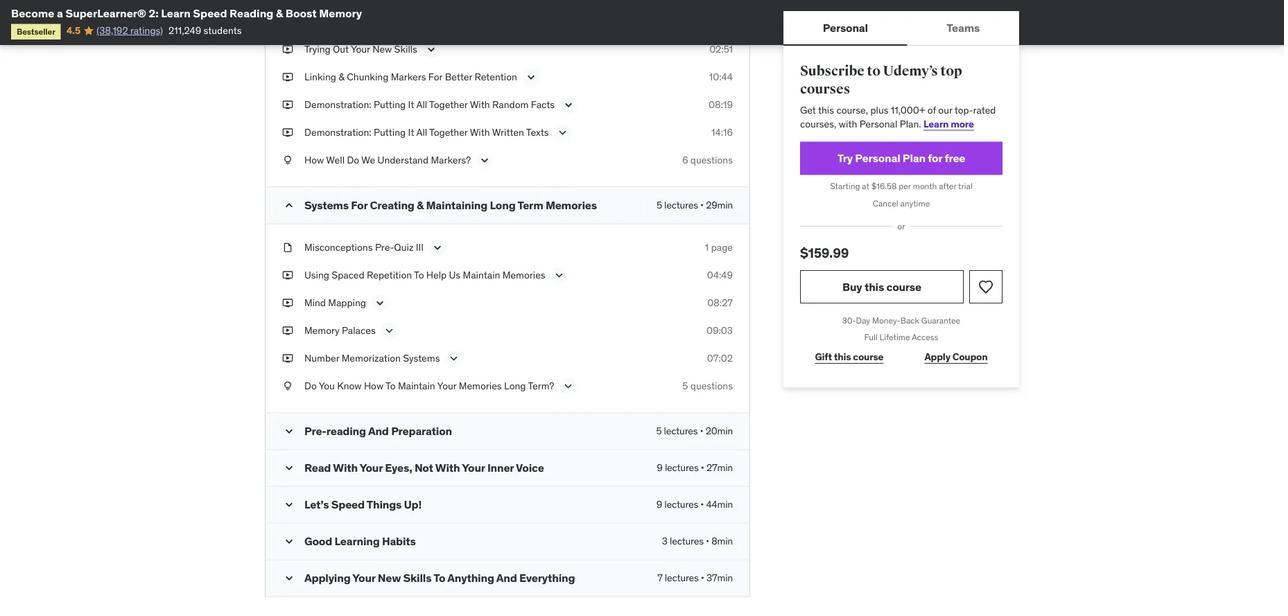 Task type: describe. For each thing, give the bounding box(es) containing it.
palaces
[[342, 325, 376, 337]]

& right the linking
[[339, 71, 345, 83]]

show lecture description image for memory palaces
[[383, 324, 396, 338]]

good learning habits
[[304, 534, 416, 549]]

lectures for applying your new skills to anything and everything
[[665, 572, 699, 585]]

1 horizontal spatial to
[[414, 269, 424, 282]]

with for read with your eyes, not with your inner voice
[[435, 461, 460, 475]]

• for systems for creating & maintaining long term memories
[[700, 199, 704, 212]]

trial
[[958, 181, 973, 192]]

plan
[[903, 151, 926, 165]]

rated
[[973, 104, 996, 116]]

9 lectures • 44min
[[656, 499, 733, 511]]

retention
[[475, 71, 517, 83]]

iii
[[416, 241, 424, 254]]

3 lectures • 8min
[[662, 535, 733, 548]]

small image for systems
[[282, 199, 296, 213]]

mind mapping
[[304, 297, 366, 309]]

trying out your new skills
[[304, 43, 417, 56]]

7
[[657, 572, 663, 585]]

full
[[864, 332, 878, 343]]

• for let's speed things up!
[[701, 499, 704, 511]]

09:03
[[706, 325, 733, 337]]

personal button
[[783, 11, 907, 44]]

apply
[[925, 351, 950, 363]]

1 vertical spatial new
[[378, 571, 401, 585]]

memorization
[[342, 352, 401, 365]]

everything
[[519, 571, 575, 585]]

well
[[326, 154, 345, 167]]

this for gift
[[834, 351, 851, 363]]

creating
[[370, 198, 414, 212]]

20min
[[706, 425, 733, 438]]

using
[[304, 269, 329, 282]]

5 for systems for creating & maintaining long term memories
[[657, 199, 662, 212]]

better
[[445, 71, 472, 83]]

number
[[304, 352, 339, 365]]

access
[[912, 332, 938, 343]]

of
[[928, 104, 936, 116]]

$159.99
[[800, 244, 849, 261]]

coupon
[[952, 351, 988, 363]]

xsmall image for do
[[282, 380, 293, 393]]

try personal plan for free link
[[800, 142, 1003, 175]]

show lecture description image for linking & chunking markers for better retention
[[524, 70, 538, 84]]

10:44
[[709, 71, 733, 83]]

demonstration: putting it all together with written texts
[[304, 126, 549, 139]]

• for read with your eyes, not with your inner voice
[[701, 462, 704, 474]]

students
[[204, 24, 242, 37]]

pre-reading and preparation
[[304, 424, 452, 438]]

misconceptions pre-quiz iii
[[304, 241, 424, 254]]

number memorization systems
[[304, 352, 440, 365]]

your right out
[[351, 43, 370, 56]]

1 horizontal spatial and
[[496, 571, 517, 585]]

lectures for systems for creating & maintaining long term memories
[[664, 199, 698, 212]]

we
[[361, 154, 375, 167]]

0 vertical spatial speed
[[193, 6, 227, 20]]

2:
[[149, 6, 159, 20]]

29min
[[706, 199, 733, 212]]

show lecture description image for demonstration: putting it all together with random facts
[[562, 98, 576, 112]]

quiz
[[394, 241, 413, 254]]

maintaining
[[426, 198, 488, 212]]

ratings)
[[130, 24, 163, 37]]

help
[[426, 269, 447, 282]]

1 vertical spatial long
[[504, 380, 526, 393]]

how well do we understand markers?
[[304, 154, 471, 167]]

& left boost
[[276, 6, 283, 20]]

back
[[900, 315, 919, 326]]

gift this course
[[815, 351, 884, 363]]

gift
[[815, 351, 832, 363]]

your up preparation
[[437, 380, 457, 393]]

lectures for pre-reading and preparation
[[664, 425, 698, 438]]

2 vertical spatial personal
[[855, 151, 900, 165]]

a
[[57, 6, 63, 20]]

our
[[938, 104, 952, 116]]

term
[[518, 198, 543, 212]]

xsmall image for mind
[[282, 297, 293, 310]]

small image for pre-
[[282, 425, 296, 439]]

voice
[[516, 461, 544, 475]]

mind
[[304, 297, 326, 309]]

0 horizontal spatial and
[[368, 424, 389, 438]]

xsmall image for misconceptions
[[282, 241, 293, 255]]

04:49
[[707, 269, 733, 282]]

0 vertical spatial how
[[304, 154, 324, 167]]

• for good learning habits
[[706, 535, 709, 548]]

6
[[682, 154, 688, 167]]

more
[[951, 117, 974, 130]]

02:51
[[709, 43, 733, 56]]

misconceptions
[[304, 241, 373, 254]]

show lecture description image for how well do we understand markers?
[[478, 154, 492, 168]]

subscribe
[[800, 63, 864, 80]]

8min
[[711, 535, 733, 548]]

written
[[492, 126, 524, 139]]

lifetime
[[880, 332, 910, 343]]

starting at $16.58 per month after trial cancel anytime
[[830, 181, 973, 209]]

apply coupon button
[[910, 344, 1003, 371]]

with for demonstration: putting it all together with random facts
[[470, 99, 490, 111]]

memories for maintain
[[503, 269, 545, 282]]

xsmall image for linking
[[282, 70, 293, 84]]

putting for demonstration: putting it all together with random facts
[[374, 99, 406, 111]]

memory palaces
[[304, 325, 376, 337]]

xsmall image for memory
[[282, 324, 293, 338]]

do you know how to maintain your memories long term?
[[304, 380, 554, 393]]

applying
[[304, 571, 351, 585]]

this for get
[[818, 104, 834, 116]]

this for buy
[[865, 280, 884, 294]]

understand
[[378, 154, 429, 167]]

lectures for good learning habits
[[670, 535, 704, 548]]

27min
[[707, 462, 733, 474]]

inner
[[487, 461, 514, 475]]

show lecture description image for misconceptions pre-quiz iii
[[431, 241, 444, 255]]

reading
[[230, 6, 273, 20]]

money-
[[872, 315, 900, 326]]

• for applying your new skills to anything and everything
[[701, 572, 704, 585]]

systems for creating & maintaining long term memories
[[304, 198, 597, 212]]

subscribe to udemy's top courses
[[800, 63, 962, 98]]

1 horizontal spatial for
[[428, 71, 443, 83]]

1 horizontal spatial speed
[[331, 498, 365, 512]]

personal inside button
[[823, 20, 868, 35]]

211,249 students
[[169, 24, 242, 37]]

xsmall image for number
[[282, 352, 293, 366]]

chunking
[[347, 71, 388, 83]]

read
[[304, 461, 331, 475]]

xsmall image for trying
[[282, 43, 293, 56]]

boost
[[286, 6, 317, 20]]

for
[[928, 151, 942, 165]]

1 xsmall image from the top
[[282, 15, 293, 29]]

lectures for let's speed things up!
[[664, 499, 698, 511]]

demonstration: putting it all together with random facts
[[304, 99, 555, 111]]



Task type: locate. For each thing, give the bounding box(es) containing it.
to
[[414, 269, 424, 282], [386, 380, 396, 393], [433, 571, 445, 585]]

lectures left 44min
[[664, 499, 698, 511]]

do
[[347, 154, 359, 167], [304, 380, 317, 393]]

personal
[[823, 20, 868, 35], [860, 117, 897, 130], [855, 151, 900, 165]]

1 vertical spatial speed
[[331, 498, 365, 512]]

memories for term
[[546, 198, 597, 212]]

0 vertical spatial learn
[[161, 6, 191, 20]]

• left "20min"
[[700, 425, 703, 438]]

putting down "linking & chunking markers for better retention"
[[374, 99, 406, 111]]

with left written
[[470, 126, 490, 139]]

1
[[705, 241, 709, 254]]

logical
[[304, 15, 335, 28]]

course inside button
[[886, 280, 921, 294]]

1 vertical spatial pre-
[[304, 424, 326, 438]]

0 vertical spatial do
[[347, 154, 359, 167]]

1 vertical spatial this
[[865, 280, 884, 294]]

memories left term?
[[459, 380, 502, 393]]

markers for chunking
[[391, 71, 426, 83]]

1 vertical spatial skills
[[403, 571, 431, 585]]

maintain up preparation
[[398, 380, 435, 393]]

1 vertical spatial small image
[[282, 535, 296, 549]]

0 vertical spatial systems
[[304, 198, 349, 212]]

all down demonstration: putting it all together with random facts
[[416, 126, 427, 139]]

try personal plan for free
[[837, 151, 965, 165]]

show lecture description image for using spaced repetition to help us maintain memories
[[552, 269, 566, 283]]

4.5
[[66, 24, 80, 37]]

up!
[[404, 498, 422, 512]]

xsmall image for using
[[282, 269, 293, 282]]

• left 44min
[[701, 499, 704, 511]]

211,249
[[169, 24, 201, 37]]

0 vertical spatial pre-
[[375, 241, 394, 254]]

with right not
[[435, 461, 460, 475]]

and right anything
[[496, 571, 517, 585]]

1 vertical spatial for
[[351, 198, 368, 212]]

learn
[[161, 6, 191, 20], [924, 117, 949, 130]]

logical & creative markers
[[304, 15, 420, 28]]

all for random
[[416, 99, 427, 111]]

6 xsmall image from the top
[[282, 324, 293, 338]]

become
[[11, 6, 54, 20]]

2 vertical spatial small image
[[282, 572, 296, 586]]

wishlist image
[[978, 279, 994, 295]]

applying your new skills to anything and everything
[[304, 571, 575, 585]]

1 horizontal spatial course
[[886, 280, 921, 294]]

memory up number
[[304, 325, 340, 337]]

pre-
[[375, 241, 394, 254], [304, 424, 326, 438]]

small image
[[282, 425, 296, 439], [282, 535, 296, 549], [282, 572, 296, 586]]

this right the buy
[[865, 280, 884, 294]]

2 small image from the top
[[282, 462, 296, 475]]

•
[[700, 199, 704, 212], [700, 425, 703, 438], [701, 462, 704, 474], [701, 499, 704, 511], [706, 535, 709, 548], [701, 572, 704, 585]]

personal inside get this course, plus 11,000+ of our top-rated courses, with personal plan.
[[860, 117, 897, 130]]

1 all from the top
[[416, 99, 427, 111]]

it up understand
[[408, 126, 414, 139]]

together for written
[[429, 126, 468, 139]]

it down "linking & chunking markers for better retention"
[[408, 99, 414, 111]]

0 horizontal spatial systems
[[304, 198, 349, 212]]

0 vertical spatial memories
[[546, 198, 597, 212]]

1 vertical spatial markers
[[391, 71, 426, 83]]

lectures right 3
[[670, 535, 704, 548]]

5 up 5 lectures • 20min
[[682, 380, 688, 393]]

know
[[337, 380, 362, 393]]

1 questions from the top
[[690, 154, 733, 167]]

1 vertical spatial 5
[[682, 380, 688, 393]]

speed up 211,249 students
[[193, 6, 227, 20]]

long left term at the left top of page
[[490, 198, 516, 212]]

xsmall image for demonstration:
[[282, 126, 293, 140]]

new up the chunking
[[372, 43, 392, 56]]

show lecture description image for number memorization systems
[[447, 352, 461, 366]]

this
[[818, 104, 834, 116], [865, 280, 884, 294], [834, 351, 851, 363]]

demonstration: for demonstration: putting it all together with written texts
[[304, 126, 371, 139]]

questions for 6 questions
[[690, 154, 733, 167]]

0 horizontal spatial how
[[304, 154, 324, 167]]

0 horizontal spatial learn
[[161, 6, 191, 20]]

2 vertical spatial this
[[834, 351, 851, 363]]

0 vertical spatial personal
[[823, 20, 868, 35]]

learn up 211,249
[[161, 6, 191, 20]]

pre- up repetition
[[375, 241, 394, 254]]

putting up how well do we understand markers?
[[374, 126, 406, 139]]

how left well
[[304, 154, 324, 167]]

2 vertical spatial small image
[[282, 498, 296, 512]]

1 putting from the top
[[374, 99, 406, 111]]

1 vertical spatial questions
[[690, 380, 733, 393]]

2 xsmall image from the top
[[282, 98, 293, 112]]

1 vertical spatial do
[[304, 380, 317, 393]]

1 horizontal spatial systems
[[403, 352, 440, 365]]

using spaced repetition to help us maintain memories
[[304, 269, 545, 282]]

4 xsmall image from the top
[[282, 269, 293, 282]]

xsmall image for how
[[282, 154, 293, 167]]

1 small image from the top
[[282, 425, 296, 439]]

3
[[662, 535, 668, 548]]

course for buy this course
[[886, 280, 921, 294]]

xsmall image
[[282, 15, 293, 29], [282, 70, 293, 84], [282, 126, 293, 140], [282, 241, 293, 255], [282, 352, 293, 366]]

1 horizontal spatial learn
[[924, 117, 949, 130]]

3 small image from the top
[[282, 572, 296, 586]]

9 for read with your eyes, not with your inner voice
[[657, 462, 663, 474]]

courses,
[[800, 117, 836, 130]]

show lecture description image right palaces
[[383, 324, 396, 338]]

with
[[470, 99, 490, 111], [470, 126, 490, 139], [333, 461, 358, 475], [435, 461, 460, 475]]

speed right the let's
[[331, 498, 365, 512]]

show lecture description image up the do you know how to maintain your memories long term?
[[447, 352, 461, 366]]

this inside button
[[865, 280, 884, 294]]

9 down 5 lectures • 20min
[[657, 462, 663, 474]]

teams button
[[907, 11, 1019, 44]]

spaced
[[332, 269, 364, 282]]

44min
[[706, 499, 733, 511]]

show lecture description image up facts
[[524, 70, 538, 84]]

let's speed things up!
[[304, 498, 422, 512]]

7 xsmall image from the top
[[282, 380, 293, 393]]

term?
[[528, 380, 554, 393]]

0 horizontal spatial maintain
[[398, 380, 435, 393]]

markers up demonstration: putting it all together with random facts
[[391, 71, 426, 83]]

markers?
[[431, 154, 471, 167]]

xsmall image
[[282, 43, 293, 56], [282, 98, 293, 112], [282, 154, 293, 167], [282, 269, 293, 282], [282, 297, 293, 310], [282, 324, 293, 338], [282, 380, 293, 393]]

guarantee
[[921, 315, 960, 326]]

1 small image from the top
[[282, 199, 296, 213]]

to left help
[[414, 269, 424, 282]]

course down full
[[853, 351, 884, 363]]

questions down 07:02
[[690, 380, 733, 393]]

1 it from the top
[[408, 99, 414, 111]]

putting for demonstration: putting it all together with written texts
[[374, 126, 406, 139]]

show lecture description image for do you know how to maintain your memories long term?
[[561, 380, 575, 394]]

0 vertical spatial demonstration:
[[304, 99, 371, 111]]

show lecture description image for demonstration: putting it all together with written texts
[[556, 126, 570, 140]]

anytime
[[900, 198, 930, 209]]

show lecture description image right term?
[[561, 380, 575, 394]]

questions for 5 questions
[[690, 380, 733, 393]]

preparation
[[391, 424, 452, 438]]

teams
[[947, 20, 980, 35]]

mapping
[[328, 297, 366, 309]]

and right 'reading' on the left
[[368, 424, 389, 438]]

1 horizontal spatial maintain
[[463, 269, 500, 282]]

and
[[368, 424, 389, 438], [496, 571, 517, 585]]

0 vertical spatial small image
[[282, 425, 296, 439]]

1 xsmall image from the top
[[282, 43, 293, 56]]

lectures left 29min
[[664, 199, 698, 212]]

9 up 3
[[656, 499, 662, 511]]

3 xsmall image from the top
[[282, 154, 293, 167]]

0 vertical spatial maintain
[[463, 269, 500, 282]]

small image left good
[[282, 535, 296, 549]]

skills down 'habits'
[[403, 571, 431, 585]]

1 vertical spatial together
[[429, 126, 468, 139]]

get
[[800, 104, 816, 116]]

small image for read
[[282, 462, 296, 475]]

together up markers?
[[429, 126, 468, 139]]

get this course, plus 11,000+ of our top-rated courses, with personal plan.
[[800, 104, 996, 130]]

out
[[333, 43, 349, 56]]

0 horizontal spatial course
[[853, 351, 884, 363]]

0 vertical spatial this
[[818, 104, 834, 116]]

course for gift this course
[[853, 351, 884, 363]]

demonstration: up well
[[304, 126, 371, 139]]

buy this course
[[842, 280, 921, 294]]

1 vertical spatial personal
[[860, 117, 897, 130]]

small image
[[282, 199, 296, 213], [282, 462, 296, 475], [282, 498, 296, 512]]

0 vertical spatial long
[[490, 198, 516, 212]]

this inside get this course, plus 11,000+ of our top-rated courses, with personal plan.
[[818, 104, 834, 116]]

with left random
[[470, 99, 490, 111]]

14:16
[[711, 126, 733, 139]]

• left 37min
[[701, 572, 704, 585]]

markers right creative
[[385, 15, 420, 28]]

1 vertical spatial how
[[364, 380, 384, 393]]

lectures left 27min in the right of the page
[[665, 462, 699, 474]]

us
[[449, 269, 461, 282]]

2 together from the top
[[429, 126, 468, 139]]

for left creating
[[351, 198, 368, 212]]

your left inner
[[462, 461, 485, 475]]

course up back
[[886, 280, 921, 294]]

1 vertical spatial demonstration:
[[304, 126, 371, 139]]

1 vertical spatial learn
[[924, 117, 949, 130]]

1 demonstration: from the top
[[304, 99, 371, 111]]

5 questions
[[682, 380, 733, 393]]

memories right the us
[[503, 269, 545, 282]]

1 vertical spatial small image
[[282, 462, 296, 475]]

systems up the do you know how to maintain your memories long term?
[[403, 352, 440, 365]]

0 horizontal spatial for
[[351, 198, 368, 212]]

tab list containing personal
[[783, 11, 1019, 46]]

5 lectures • 20min
[[656, 425, 733, 438]]

7 lectures • 37min
[[657, 572, 733, 585]]

lectures left "20min"
[[664, 425, 698, 438]]

small image for applying
[[282, 572, 296, 586]]

0 vertical spatial and
[[368, 424, 389, 438]]

1 horizontal spatial how
[[364, 380, 384, 393]]

9 lectures • 27min
[[657, 462, 733, 474]]

0 vertical spatial putting
[[374, 99, 406, 111]]

long left term?
[[504, 380, 526, 393]]

to left anything
[[433, 571, 445, 585]]

0 vertical spatial course
[[886, 280, 921, 294]]

1 vertical spatial putting
[[374, 126, 406, 139]]

free
[[945, 151, 965, 165]]

xsmall image for demonstration:
[[282, 98, 293, 112]]

per
[[899, 181, 911, 192]]

memories right term at the left top of page
[[546, 198, 597, 212]]

plan.
[[900, 117, 921, 130]]

0 horizontal spatial speed
[[193, 6, 227, 20]]

to for skills
[[433, 571, 445, 585]]

all for written
[[416, 126, 427, 139]]

1 vertical spatial memory
[[304, 325, 340, 337]]

5 xsmall image from the top
[[282, 297, 293, 310]]

1 vertical spatial it
[[408, 126, 414, 139]]

1 vertical spatial systems
[[403, 352, 440, 365]]

to for how
[[386, 380, 396, 393]]

0 vertical spatial memory
[[319, 6, 362, 20]]

9
[[657, 462, 663, 474], [656, 499, 662, 511]]

1 vertical spatial to
[[386, 380, 396, 393]]

3 small image from the top
[[282, 498, 296, 512]]

maintain right the us
[[463, 269, 500, 282]]

1 horizontal spatial pre-
[[375, 241, 394, 254]]

1 vertical spatial and
[[496, 571, 517, 585]]

1 together from the top
[[429, 99, 468, 111]]

learn more
[[924, 117, 974, 130]]

1 vertical spatial memories
[[503, 269, 545, 282]]

2 putting from the top
[[374, 126, 406, 139]]

0 vertical spatial 9
[[657, 462, 663, 474]]

memory up out
[[319, 6, 362, 20]]

show lecture description image for mind mapping
[[373, 297, 387, 310]]

show lecture description image right iii
[[431, 241, 444, 255]]

skills up "linking & chunking markers for better retention"
[[394, 43, 417, 56]]

& right creating
[[417, 198, 424, 212]]

pre- up read
[[304, 424, 326, 438]]

3 xsmall image from the top
[[282, 126, 293, 140]]

37min
[[707, 572, 733, 585]]

2 all from the top
[[416, 126, 427, 139]]

(38,192 ratings)
[[97, 24, 163, 37]]

2 it from the top
[[408, 126, 414, 139]]

2 horizontal spatial to
[[433, 571, 445, 585]]

small image for good
[[282, 535, 296, 549]]

with right read
[[333, 461, 358, 475]]

• for pre-reading and preparation
[[700, 425, 703, 438]]

small image left applying
[[282, 572, 296, 586]]

5 left 29min
[[657, 199, 662, 212]]

2 demonstration: from the top
[[304, 126, 371, 139]]

systems up misconceptions
[[304, 198, 349, 212]]

1 horizontal spatial do
[[347, 154, 359, 167]]

5 lectures • 29min
[[657, 199, 733, 212]]

to down number memorization systems
[[386, 380, 396, 393]]

0 horizontal spatial pre-
[[304, 424, 326, 438]]

2 questions from the top
[[690, 380, 733, 393]]

lectures for read with your eyes, not with your inner voice
[[665, 462, 699, 474]]

learn down of
[[924, 117, 949, 130]]

small image for let's
[[282, 498, 296, 512]]

show lecture description image
[[424, 43, 438, 57], [562, 98, 576, 112], [478, 154, 492, 168], [552, 269, 566, 283]]

08:27
[[707, 297, 733, 309]]

0 vertical spatial markers
[[385, 15, 420, 28]]

1 vertical spatial maintain
[[398, 380, 435, 393]]

your right applying
[[352, 571, 375, 585]]

0 horizontal spatial do
[[304, 380, 317, 393]]

read with your eyes, not with your inner voice
[[304, 461, 544, 475]]

& right logical
[[338, 15, 344, 28]]

show lecture description image right texts
[[556, 126, 570, 140]]

9 for let's speed things up!
[[656, 499, 662, 511]]

let's
[[304, 498, 329, 512]]

show lecture description image down repetition
[[373, 297, 387, 310]]

how right the know
[[364, 380, 384, 393]]

4 xsmall image from the top
[[282, 241, 293, 255]]

• left 8min
[[706, 535, 709, 548]]

1 vertical spatial course
[[853, 351, 884, 363]]

personal up $16.58
[[855, 151, 900, 165]]

markers for creative
[[385, 15, 420, 28]]

5 for pre-reading and preparation
[[656, 425, 662, 438]]

08:19
[[709, 99, 733, 111]]

2 xsmall image from the top
[[282, 70, 293, 84]]

0 vertical spatial small image
[[282, 199, 296, 213]]

0 horizontal spatial to
[[386, 380, 396, 393]]

speed
[[193, 6, 227, 20], [331, 498, 365, 512]]

do left we
[[347, 154, 359, 167]]

random
[[492, 99, 529, 111]]

together
[[429, 99, 468, 111], [429, 126, 468, 139]]

good
[[304, 534, 332, 549]]

07:02
[[707, 352, 733, 365]]

tab list
[[783, 11, 1019, 46]]

• left 29min
[[700, 199, 704, 212]]

for left better
[[428, 71, 443, 83]]

top-
[[955, 104, 973, 116]]

together down better
[[429, 99, 468, 111]]

try
[[837, 151, 853, 165]]

• left 27min in the right of the page
[[701, 462, 704, 474]]

lectures right 7
[[665, 572, 699, 585]]

0 vertical spatial to
[[414, 269, 424, 282]]

it for random
[[408, 99, 414, 111]]

personal down plus
[[860, 117, 897, 130]]

1 vertical spatial 9
[[656, 499, 662, 511]]

0 vertical spatial for
[[428, 71, 443, 83]]

demonstration: for demonstration: putting it all together with random facts
[[304, 99, 371, 111]]

questions right the 6
[[690, 154, 733, 167]]

with for demonstration: putting it all together with written texts
[[470, 126, 490, 139]]

this right gift on the bottom
[[834, 351, 851, 363]]

new down 'habits'
[[378, 571, 401, 585]]

5 up '9 lectures • 27min'
[[656, 425, 662, 438]]

0 vertical spatial 5
[[657, 199, 662, 212]]

2 vertical spatial to
[[433, 571, 445, 585]]

0 vertical spatial together
[[429, 99, 468, 111]]

11,000+
[[891, 104, 925, 116]]

trying
[[304, 43, 330, 56]]

small image left 'reading' on the left
[[282, 425, 296, 439]]

0 vertical spatial all
[[416, 99, 427, 111]]

2 vertical spatial 5
[[656, 425, 662, 438]]

or
[[898, 221, 905, 232]]

1 vertical spatial all
[[416, 126, 427, 139]]

repetition
[[367, 269, 412, 282]]

personal up subscribe on the right
[[823, 20, 868, 35]]

2 vertical spatial memories
[[459, 380, 502, 393]]

0 vertical spatial it
[[408, 99, 414, 111]]

become a superlearner® 2: learn speed reading & boost memory
[[11, 6, 362, 20]]

1 page
[[705, 241, 733, 254]]

do left you
[[304, 380, 317, 393]]

0 vertical spatial new
[[372, 43, 392, 56]]

your left the eyes, on the bottom
[[360, 461, 383, 475]]

gift this course link
[[800, 344, 899, 371]]

demonstration: down the linking
[[304, 99, 371, 111]]

it
[[408, 99, 414, 111], [408, 126, 414, 139]]

0 vertical spatial skills
[[394, 43, 417, 56]]

bestseller
[[17, 26, 55, 37]]

5 xsmall image from the top
[[282, 352, 293, 366]]

apply coupon
[[925, 351, 988, 363]]

this up courses,
[[818, 104, 834, 116]]

0 vertical spatial questions
[[690, 154, 733, 167]]

all up "demonstration: putting it all together with written texts"
[[416, 99, 427, 111]]

memories for your
[[459, 380, 502, 393]]

2 small image from the top
[[282, 535, 296, 549]]

it for written
[[408, 126, 414, 139]]

you
[[319, 380, 335, 393]]

show lecture description image for trying out your new skills
[[424, 43, 438, 57]]

show lecture description image
[[524, 70, 538, 84], [556, 126, 570, 140], [431, 241, 444, 255], [373, 297, 387, 310], [383, 324, 396, 338], [447, 352, 461, 366], [561, 380, 575, 394]]

together for random
[[429, 99, 468, 111]]

month
[[913, 181, 937, 192]]

day
[[856, 315, 870, 326]]



Task type: vqa. For each thing, say whether or not it's contained in the screenshot.


